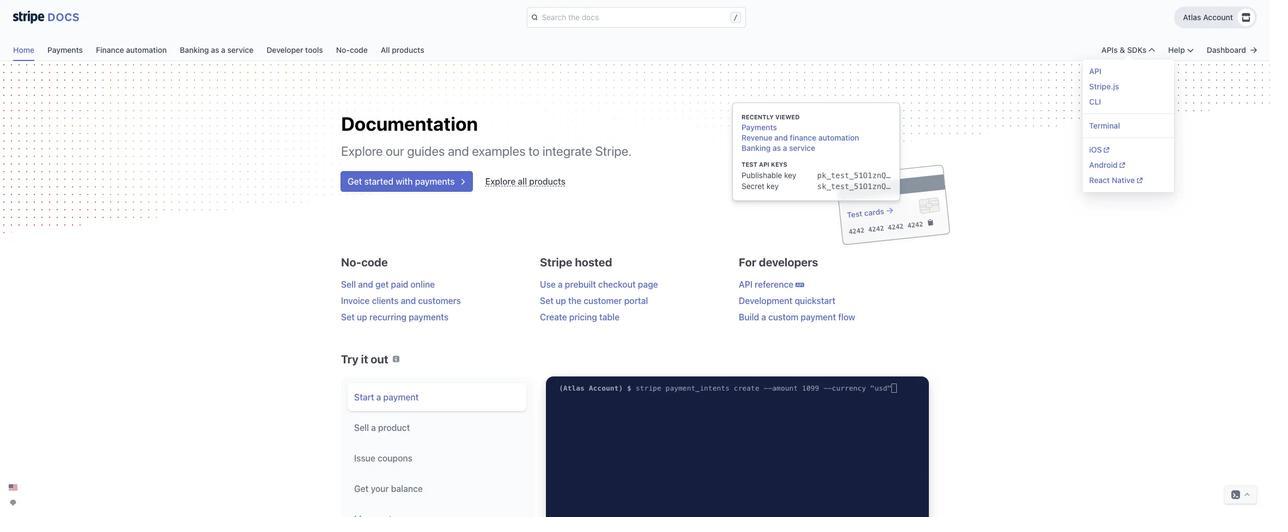 Task type: vqa. For each thing, say whether or not it's contained in the screenshot.
second e from right
yes



Task type: locate. For each thing, give the bounding box(es) containing it.
1 vertical spatial get
[[354, 484, 369, 494]]

t right $
[[640, 384, 645, 392]]

2 horizontal spatial c
[[858, 384, 862, 392]]

api up publishable
[[759, 161, 769, 168]]

dashboard
[[1207, 45, 1247, 55]]

1 vertical spatial payments
[[409, 312, 449, 322]]

0 vertical spatial set
[[540, 296, 554, 306]]

no- right the tools at the top left of the page
[[336, 45, 350, 55]]

explore
[[341, 143, 383, 159], [486, 177, 516, 186]]

to
[[529, 143, 540, 159]]

m left _
[[679, 384, 683, 392]]

set up recurring payments link
[[341, 312, 449, 322]]

m for e
[[679, 384, 683, 392]]

1 vertical spatial test
[[847, 209, 863, 220]]

1 vertical spatial payments
[[742, 123, 777, 132]]

use
[[540, 280, 556, 289]]

1 vertical spatial key
[[767, 182, 779, 191]]

0 horizontal spatial c
[[734, 384, 738, 392]]

payments inside recently viewed payments revenue and finance automation banking as a service
[[742, 123, 777, 132]]

u left d
[[875, 384, 879, 392]]

0 horizontal spatial as
[[211, 45, 219, 55]]

for
[[739, 256, 757, 269]]

payments down an image of the stripe logo link at the left of page
[[47, 45, 83, 55]]

0 horizontal spatial automation
[[126, 45, 167, 55]]

explore all products
[[486, 177, 566, 186]]

s t r i p e
[[636, 384, 662, 392]]

up left the
[[556, 296, 566, 306]]

set up recurring payments
[[341, 312, 449, 322]]

0 vertical spatial test
[[742, 161, 757, 168]]

0 horizontal spatial s
[[636, 384, 640, 392]]

s left c r e a t e
[[726, 384, 730, 392]]

1 horizontal spatial set
[[540, 296, 554, 306]]

r
[[645, 384, 649, 392], [738, 384, 743, 392], [841, 384, 845, 392], [845, 384, 849, 392]]

1 " from the left
[[871, 384, 875, 392]]

developer tools
[[267, 45, 323, 55]]

no-code up get
[[341, 256, 388, 269]]

4 t from the left
[[721, 384, 726, 392]]

c right p a y m e n t _ i n t e n t s on the right bottom of page
[[734, 384, 738, 392]]

6 e from the left
[[849, 384, 854, 392]]

0 vertical spatial up
[[556, 296, 566, 306]]

development quickstart
[[739, 296, 836, 306]]

1 horizontal spatial service
[[789, 143, 815, 153]]

p right 's t r i p e'
[[666, 384, 670, 392]]

s right $
[[636, 384, 640, 392]]

r left - - a m o u n t
[[738, 384, 743, 392]]

0 horizontal spatial up
[[357, 312, 367, 322]]

integrate
[[543, 143, 592, 159]]

atlas
[[1184, 13, 1202, 22]]

2 horizontal spatial u
[[875, 384, 879, 392]]

explore left "our"
[[341, 143, 383, 159]]

4 n from the left
[[790, 384, 794, 392]]

1 vertical spatial explore
[[486, 177, 516, 186]]

test up publishable
[[742, 161, 757, 168]]

t left c r e a t e
[[721, 384, 726, 392]]

0 vertical spatial payments
[[47, 45, 83, 55]]

i right $
[[649, 384, 653, 392]]

2 c from the left
[[832, 384, 837, 392]]

1 horizontal spatial banking
[[742, 143, 771, 153]]

m left 1
[[777, 384, 781, 392]]

1 vertical spatial code
[[361, 256, 388, 269]]

t right _
[[709, 384, 713, 392]]

as inside recently viewed payments revenue and finance automation banking as a service
[[773, 143, 781, 153]]

0 horizontal spatial banking as a service link
[[180, 43, 267, 61]]

1 horizontal spatial key
[[784, 171, 796, 180]]

automation
[[126, 45, 167, 55], [819, 133, 859, 142]]

set
[[540, 296, 554, 306], [341, 312, 355, 322]]

get
[[376, 280, 389, 289]]

0 vertical spatial sell
[[341, 280, 356, 289]]

prebuilt
[[565, 280, 596, 289]]

n
[[687, 384, 691, 392], [704, 384, 709, 392], [717, 384, 721, 392], [790, 384, 794, 392], [854, 384, 858, 392]]

1 m from the left
[[679, 384, 683, 392]]

t right 's t r i p e'
[[691, 384, 696, 392]]

issue coupons button
[[348, 444, 527, 473]]

2 s from the left
[[726, 384, 730, 392]]

service left developer
[[227, 45, 254, 55]]

help
[[1169, 45, 1186, 55]]

code up get
[[361, 256, 388, 269]]

get left your
[[354, 484, 369, 494]]

1 p from the left
[[653, 384, 657, 392]]

1 9 from the left
[[811, 384, 815, 392]]

payment
[[801, 312, 836, 322], [383, 392, 419, 402]]

2 p from the left
[[666, 384, 670, 392]]

recurring
[[370, 312, 407, 322]]

sell down start
[[354, 423, 369, 433]]

1 vertical spatial up
[[357, 312, 367, 322]]

cards
[[864, 207, 885, 218]]

1 horizontal spatial i
[[700, 384, 704, 392]]

0 vertical spatial payment
[[801, 312, 836, 322]]

p right $
[[653, 384, 657, 392]]

0 horizontal spatial m
[[679, 384, 683, 392]]

finance automation link
[[96, 43, 180, 61]]

secret
[[742, 182, 765, 191]]

us image
[[9, 484, 17, 492]]

finance
[[790, 133, 817, 142]]

2 y from the left
[[862, 384, 866, 392]]

1 horizontal spatial as
[[773, 143, 781, 153]]

try it out
[[341, 353, 389, 366]]

started
[[364, 177, 394, 186]]

m for o
[[777, 384, 781, 392]]

1 horizontal spatial m
[[777, 384, 781, 392]]

code
[[350, 45, 368, 55], [361, 256, 388, 269]]

api down for
[[739, 280, 753, 289]]

u
[[785, 384, 790, 392], [837, 384, 841, 392], [875, 384, 879, 392]]

0 horizontal spatial u
[[785, 384, 790, 392]]

4242 down cards
[[868, 225, 885, 234]]

service down finance
[[789, 143, 815, 153]]

0 horizontal spatial explore
[[341, 143, 383, 159]]

1 horizontal spatial payments link
[[742, 123, 777, 132]]

1 s from the left
[[636, 384, 640, 392]]

1 horizontal spatial banking as a service link
[[742, 143, 815, 153]]

r right the 1 0 9 9
[[841, 384, 845, 392]]

invoice
[[341, 296, 370, 306]]

apis & sdks
[[1102, 45, 1147, 55]]

1 horizontal spatial payment
[[801, 312, 836, 322]]

tab panel
[[546, 377, 929, 517]]

set down the invoice
[[341, 312, 355, 322]]

no- up the invoice
[[341, 256, 361, 269]]

test inside test cards
[[847, 209, 863, 220]]

1 horizontal spatial up
[[556, 296, 566, 306]]

1 vertical spatial sell
[[354, 423, 369, 433]]

0 horizontal spatial payments link
[[47, 43, 96, 61]]

5 e from the left
[[755, 384, 760, 392]]

1 vertical spatial banking as a service link
[[742, 143, 815, 153]]

2 t from the left
[[691, 384, 696, 392]]

get your balance
[[354, 484, 423, 494]]

s right - - c u r r e n c y
[[879, 384, 883, 392]]

and left get
[[358, 280, 373, 289]]

test left cards
[[847, 209, 863, 220]]

stripe.
[[595, 143, 632, 159]]

payments down recently
[[742, 123, 777, 132]]

tab panel containing (atlas account) $
[[546, 377, 929, 517]]

2 " from the left
[[888, 384, 892, 392]]

i left c r e a t e
[[700, 384, 704, 392]]

0 horizontal spatial api
[[739, 280, 753, 289]]

3 - from the left
[[824, 384, 828, 392]]

sell up the invoice
[[341, 280, 356, 289]]

no-code link
[[336, 43, 381, 61]]

1 vertical spatial payment
[[383, 392, 419, 402]]

sell for sell and get paid online
[[341, 280, 356, 289]]

4242 down the test cards link
[[888, 223, 904, 232]]

a inside recently viewed payments revenue and finance automation banking as a service
[[783, 143, 787, 153]]

get inside button
[[354, 484, 369, 494]]

it
[[361, 353, 368, 366]]

1 horizontal spatial automation
[[819, 133, 859, 142]]

y left _
[[674, 384, 679, 392]]

sdks
[[1128, 45, 1147, 55]]

revenue and finance automation link
[[742, 133, 859, 142]]

1 horizontal spatial c
[[832, 384, 837, 392]]

$
[[627, 384, 632, 392]]

4242 down test cards
[[849, 227, 865, 236]]

balance
[[391, 484, 423, 494]]

1 n from the left
[[687, 384, 691, 392]]

1 horizontal spatial products
[[529, 177, 566, 186]]

/ button
[[527, 8, 745, 27]]

and up svg image
[[448, 143, 469, 159]]

2 n from the left
[[704, 384, 709, 392]]

s
[[636, 384, 640, 392], [726, 384, 730, 392], [879, 384, 883, 392]]

1 c from the left
[[734, 384, 738, 392]]

react native
[[1090, 176, 1135, 185]]

4242 left copy test card number 'element'
[[907, 221, 924, 230]]

apis
[[1102, 45, 1118, 55]]

p
[[653, 384, 657, 392], [666, 384, 670, 392]]

0 vertical spatial banking as a service link
[[180, 43, 267, 61]]

key
[[784, 171, 796, 180], [767, 182, 779, 191]]

0 horizontal spatial banking
[[180, 45, 209, 55]]

3 n from the left
[[717, 384, 721, 392]]

1 horizontal spatial "
[[888, 384, 892, 392]]

payment inside button
[[383, 392, 419, 402]]

secret key
[[742, 182, 779, 191]]

1 vertical spatial banking
[[742, 143, 771, 153]]

1 horizontal spatial explore
[[486, 177, 516, 186]]

0 horizontal spatial payments
[[47, 45, 83, 55]]

0 horizontal spatial set
[[341, 312, 355, 322]]

use a prebuilt checkout page
[[540, 280, 658, 289]]

0 horizontal spatial test
[[742, 161, 757, 168]]

payment up product
[[383, 392, 419, 402]]

sell inside button
[[354, 423, 369, 433]]

0 horizontal spatial p
[[653, 384, 657, 392]]

keys
[[771, 161, 787, 168]]

u right the 1 0 9 9
[[837, 384, 841, 392]]

0 vertical spatial products
[[392, 45, 424, 55]]

1 vertical spatial set
[[341, 312, 355, 322]]

0 horizontal spatial payment
[[383, 392, 419, 402]]

9 right 1
[[811, 384, 815, 392]]

1 horizontal spatial p
[[666, 384, 670, 392]]

2 r from the left
[[738, 384, 743, 392]]

viewed
[[775, 113, 800, 120]]

2 m from the left
[[777, 384, 781, 392]]

tab list
[[13, 43, 424, 61]]

customer
[[584, 296, 622, 306]]

0 vertical spatial payments
[[415, 177, 455, 186]]

3 t from the left
[[709, 384, 713, 392]]

" right - - c u r r e n c y
[[888, 384, 892, 392]]

explore left all
[[486, 177, 516, 186]]

react native link
[[1085, 173, 1173, 188]]

1 - from the left
[[764, 384, 768, 392]]

1 vertical spatial as
[[773, 143, 781, 153]]

r right $
[[645, 384, 649, 392]]

automation inside recently viewed payments revenue and finance automation banking as a service
[[819, 133, 859, 142]]

key down publishable key
[[767, 182, 779, 191]]

key down the keys
[[784, 171, 796, 180]]

online
[[411, 280, 435, 289]]

" left d
[[871, 384, 875, 392]]

1 horizontal spatial u
[[837, 384, 841, 392]]

0 horizontal spatial "
[[871, 384, 875, 392]]

payments
[[415, 177, 455, 186], [409, 312, 449, 322]]

1 horizontal spatial payments
[[742, 123, 777, 132]]

up for the
[[556, 296, 566, 306]]

payments down customers
[[409, 312, 449, 322]]

2 u from the left
[[837, 384, 841, 392]]

9 right 0
[[815, 384, 819, 392]]

0 vertical spatial get
[[348, 177, 362, 186]]

c right the 1 0 9 9
[[832, 384, 837, 392]]

get started with payments
[[348, 177, 455, 186]]

u left 1
[[785, 384, 790, 392]]

c left " u s d "
[[858, 384, 862, 392]]

1 horizontal spatial s
[[726, 384, 730, 392]]

1 t from the left
[[640, 384, 645, 392]]

0 vertical spatial as
[[211, 45, 219, 55]]

invoice clients and customers
[[341, 296, 461, 306]]

payment down quickstart
[[801, 312, 836, 322]]

set down use
[[540, 296, 554, 306]]

code left all
[[350, 45, 368, 55]]

2 horizontal spatial s
[[879, 384, 883, 392]]

get your balance button
[[348, 475, 527, 503]]

0 horizontal spatial key
[[767, 182, 779, 191]]

t left - - a m o u n t
[[751, 384, 755, 392]]

get left started
[[348, 177, 362, 186]]

r left " u s d "
[[845, 384, 849, 392]]

no-code left all
[[336, 45, 368, 55]]

use a prebuilt checkout page link
[[540, 280, 658, 289]]

payments link down recently
[[742, 123, 777, 132]]

0 vertical spatial code
[[350, 45, 368, 55]]

and down paid at the left of page
[[401, 296, 416, 306]]

and down the viewed
[[775, 133, 788, 142]]

home
[[13, 45, 34, 55]]

an image of the stripe logo image
[[13, 10, 79, 24]]

banking as a service link
[[180, 43, 267, 61], [742, 143, 815, 153]]

0 vertical spatial explore
[[341, 143, 383, 159]]

out
[[371, 353, 389, 366]]

1 horizontal spatial api
[[759, 161, 769, 168]]

" u s d "
[[871, 384, 892, 392]]

1 vertical spatial automation
[[819, 133, 859, 142]]

&
[[1120, 45, 1126, 55]]

recently viewed payments revenue and finance automation banking as a service
[[742, 113, 859, 153]]

2 i from the left
[[700, 384, 704, 392]]

react
[[1090, 176, 1110, 185]]

payments link down an image of the stripe logo link at the left of page
[[47, 43, 96, 61]]

payments left svg image
[[415, 177, 455, 186]]

up down the invoice
[[357, 312, 367, 322]]

e
[[657, 384, 662, 392], [683, 384, 687, 392], [713, 384, 717, 392], [743, 384, 747, 392], [755, 384, 760, 392], [849, 384, 854, 392]]

build a custom payment flow link
[[739, 312, 856, 322]]

0 horizontal spatial service
[[227, 45, 254, 55]]

0 horizontal spatial y
[[674, 384, 679, 392]]

our
[[386, 143, 404, 159]]

t left 1
[[794, 384, 798, 392]]

1 0 9 9
[[802, 384, 819, 392]]

5 t from the left
[[751, 384, 755, 392]]

up for recurring
[[357, 312, 367, 322]]

0 horizontal spatial products
[[392, 45, 424, 55]]

0 horizontal spatial i
[[649, 384, 653, 392]]

1 horizontal spatial y
[[862, 384, 866, 392]]

set for set up recurring payments
[[341, 312, 355, 322]]

0 vertical spatial key
[[784, 171, 796, 180]]

get
[[348, 177, 362, 186], [354, 484, 369, 494]]

1 vertical spatial service
[[789, 143, 815, 153]]

banking inside recently viewed payments revenue and finance automation banking as a service
[[742, 143, 771, 153]]

3 e from the left
[[713, 384, 717, 392]]

account
[[1204, 13, 1234, 22]]

y left " u s d "
[[862, 384, 866, 392]]

1 vertical spatial no-code
[[341, 256, 388, 269]]

banking
[[180, 45, 209, 55], [742, 143, 771, 153]]

6 t from the left
[[794, 384, 798, 392]]

1 horizontal spatial test
[[847, 209, 863, 220]]



Task type: describe. For each thing, give the bounding box(es) containing it.
development
[[739, 296, 793, 306]]

2 - from the left
[[768, 384, 773, 392]]

test cards link
[[847, 205, 894, 221]]

1 vertical spatial products
[[529, 177, 566, 186]]

start a payment button
[[348, 383, 527, 412]]

2 9 from the left
[[815, 384, 819, 392]]

explore for explore all products
[[486, 177, 516, 186]]

issue
[[354, 454, 376, 463]]

/
[[734, 13, 738, 22]]

4 r from the left
[[845, 384, 849, 392]]

Stripe CLI text field
[[546, 377, 929, 517]]

ios link
[[1085, 142, 1173, 158]]

payments for set up recurring payments
[[409, 312, 449, 322]]

0 vertical spatial banking
[[180, 45, 209, 55]]

3 r from the left
[[841, 384, 845, 392]]

clients
[[372, 296, 399, 306]]

explore our guides and examples to integrate stripe.
[[341, 143, 632, 159]]

start
[[354, 392, 374, 402]]

4242 4242 4242 4242 button
[[849, 219, 924, 236]]

test for cards
[[847, 209, 863, 220]]

create
[[540, 312, 567, 322]]

products inside 'link'
[[392, 45, 424, 55]]

create pricing table
[[540, 312, 620, 322]]

copy test card number element
[[927, 218, 935, 228]]

set for set up the customer portal
[[540, 296, 554, 306]]

paid
[[391, 280, 409, 289]]

development quickstart link
[[739, 296, 836, 306]]

hosted
[[575, 256, 612, 269]]

0 vertical spatial api
[[759, 161, 769, 168]]

code inside tab list
[[350, 45, 368, 55]]

sell a product
[[354, 423, 410, 433]]

all
[[381, 45, 390, 55]]

- - c u r r e n c y
[[824, 384, 866, 392]]

Search the docs text field
[[540, 9, 729, 26]]

(atlas
[[559, 384, 585, 392]]

atlas account button
[[1175, 7, 1258, 28]]

1 y from the left
[[674, 384, 679, 392]]

set up the customer portal
[[540, 296, 648, 306]]

invoice clients and customers link
[[341, 296, 461, 306]]

payments for get started with payments
[[415, 177, 455, 186]]

5 n from the left
[[854, 384, 858, 392]]

c r e a t e
[[734, 384, 760, 392]]

apis & sdks button
[[1102, 45, 1156, 56]]

android link
[[1085, 158, 1173, 173]]

issue coupons
[[354, 454, 413, 463]]

sell a product button
[[348, 414, 527, 442]]

the
[[569, 296, 582, 306]]

custom
[[769, 312, 799, 322]]

key for secret key
[[767, 182, 779, 191]]

all
[[518, 177, 527, 186]]

test api keys
[[742, 161, 787, 168]]

test for api
[[742, 161, 757, 168]]

get started with payments link
[[341, 172, 472, 191]]

stripe
[[540, 256, 573, 269]]

guides
[[407, 143, 445, 159]]

copy test card number image
[[927, 219, 935, 226]]

0 vertical spatial service
[[227, 45, 254, 55]]

developer
[[267, 45, 303, 55]]

publishable key
[[742, 171, 796, 180]]

tab list containing home
[[13, 43, 424, 61]]

recently
[[742, 113, 774, 120]]

and inside recently viewed payments revenue and finance automation banking as a service
[[775, 133, 788, 142]]

all products link
[[381, 43, 424, 61]]

your
[[371, 484, 389, 494]]

0 vertical spatial no-
[[336, 45, 350, 55]]

0 vertical spatial automation
[[126, 45, 167, 55]]

4 e from the left
[[743, 384, 747, 392]]

get for get your balance
[[354, 484, 369, 494]]

get for get started with payments
[[348, 177, 362, 186]]

4242 4242 4242 4242
[[849, 221, 924, 236]]

(atlas account) $
[[559, 384, 632, 392]]

1 i from the left
[[649, 384, 653, 392]]

a inside tab list
[[221, 45, 225, 55]]

build
[[739, 312, 759, 322]]

finance automation
[[96, 45, 167, 55]]

1 e from the left
[[657, 384, 662, 392]]

revenue
[[742, 133, 773, 142]]

documentation
[[341, 112, 478, 135]]

svg image
[[459, 178, 466, 185]]

set up the customer portal link
[[540, 296, 648, 306]]

1 u from the left
[[785, 384, 790, 392]]

try
[[341, 353, 359, 366]]

3 c from the left
[[858, 384, 862, 392]]

dashboard link
[[1207, 45, 1247, 56]]

3 s from the left
[[879, 384, 883, 392]]

page
[[638, 280, 658, 289]]

start a payment
[[354, 392, 419, 402]]

atlas account
[[1184, 13, 1234, 22]]

0 vertical spatial payments link
[[47, 43, 96, 61]]

p a y m e n t _ i n t e n t s
[[666, 384, 730, 392]]

portal
[[624, 296, 648, 306]]

with
[[396, 177, 413, 186]]

flow
[[839, 312, 856, 322]]

stripe hosted
[[540, 256, 612, 269]]

1
[[802, 384, 807, 392]]

an image of the stripe logo link
[[2, 0, 90, 36]]

sell and get paid online
[[341, 280, 435, 289]]

banking as a service
[[180, 45, 254, 55]]

1 vertical spatial api
[[739, 280, 753, 289]]

1 vertical spatial payments link
[[742, 123, 777, 132]]

ios
[[1090, 145, 1102, 154]]

2 e from the left
[[683, 384, 687, 392]]

finance
[[96, 45, 124, 55]]

account)
[[589, 384, 623, 392]]

test cards
[[847, 207, 885, 220]]

developers
[[759, 256, 819, 269]]

service inside recently viewed payments revenue and finance automation banking as a service
[[789, 143, 815, 153]]

coupons
[[378, 454, 413, 463]]

explore for explore our guides and examples to integrate stripe.
[[341, 143, 383, 159]]

explore all products link
[[486, 175, 566, 188]]

key for publishable key
[[784, 171, 796, 180]]

d
[[883, 384, 888, 392]]

0 vertical spatial no-code
[[336, 45, 368, 55]]

sell for sell a product
[[354, 423, 369, 433]]

developer tools link
[[267, 43, 336, 61]]

reference
[[755, 280, 794, 289]]

sell and get paid online link
[[341, 280, 435, 289]]

1 vertical spatial no-
[[341, 256, 361, 269]]

_
[[696, 384, 700, 392]]

product
[[378, 423, 410, 433]]

api reference
[[739, 280, 794, 289]]

4 - from the left
[[828, 384, 832, 392]]

native
[[1112, 176, 1135, 185]]

1 r from the left
[[645, 384, 649, 392]]

3 u from the left
[[875, 384, 879, 392]]

pricing
[[569, 312, 597, 322]]

examples
[[472, 143, 526, 159]]



